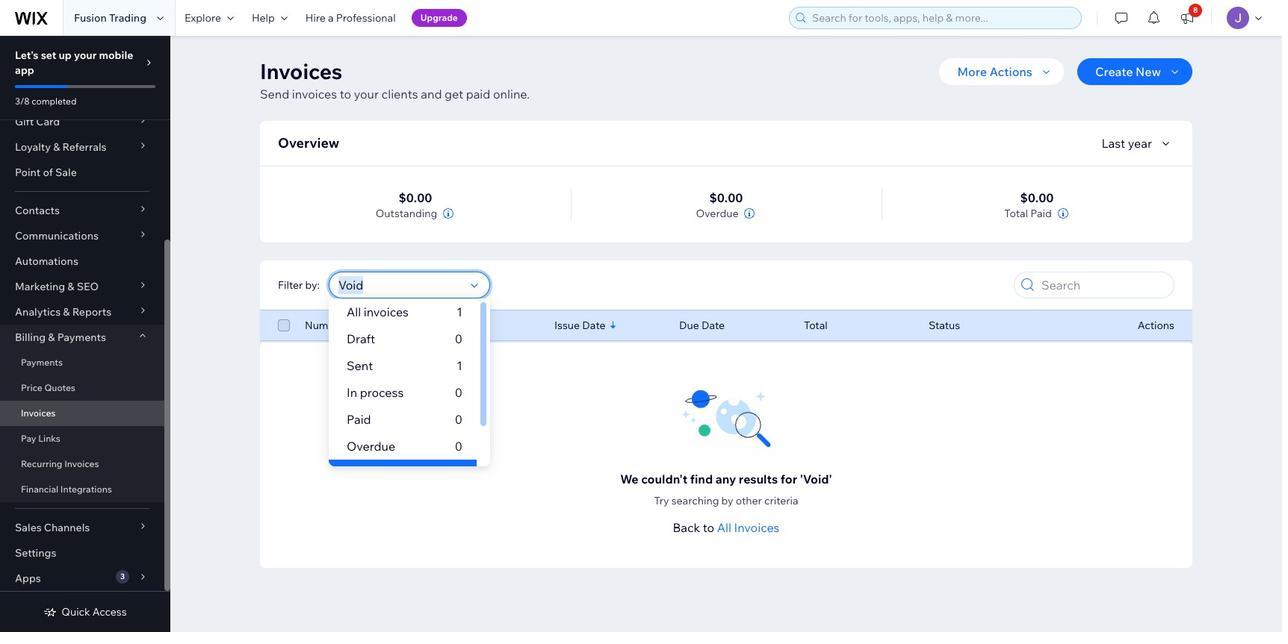 Task type: vqa. For each thing, say whether or not it's contained in the screenshot.


Task type: locate. For each thing, give the bounding box(es) containing it.
1 horizontal spatial date
[[702, 319, 725, 333]]

to right 'back'
[[703, 521, 715, 536]]

actions down search field
[[1138, 319, 1175, 333]]

3 0 from the top
[[455, 412, 462, 427]]

invoices inside 'list box'
[[364, 305, 409, 320]]

quotes
[[44, 383, 75, 394]]

0 vertical spatial invoices
[[292, 87, 337, 102]]

1 horizontal spatial $0.00
[[710, 191, 743, 205]]

contacts button
[[0, 198, 164, 223]]

1 date from the left
[[582, 319, 606, 333]]

set
[[41, 49, 56, 62]]

1 horizontal spatial actions
[[1138, 319, 1175, 333]]

0 vertical spatial overdue
[[696, 207, 739, 220]]

& left seo
[[67, 280, 74, 294]]

& for loyalty
[[53, 140, 60, 154]]

to inside invoices send invoices to your clients and get paid online.
[[340, 87, 351, 102]]

results
[[739, 472, 778, 487]]

gift card
[[15, 115, 60, 129]]

back
[[673, 521, 700, 536]]

$0.00 for outstanding
[[399, 191, 432, 205]]

0 for paid
[[455, 412, 462, 427]]

communications
[[15, 229, 99, 243]]

None checkbox
[[278, 317, 290, 335]]

help button
[[243, 0, 297, 36]]

& left reports
[[63, 306, 70, 319]]

card
[[36, 115, 60, 129]]

your left clients
[[354, 87, 379, 102]]

financial integrations link
[[0, 477, 164, 503]]

last year
[[1102, 136, 1152, 151]]

payments up price quotes
[[21, 357, 63, 368]]

& right billing
[[48, 331, 55, 344]]

issue date
[[554, 319, 606, 333]]

all invoices
[[347, 305, 409, 320]]

referrals
[[62, 140, 107, 154]]

3 $0.00 from the left
[[1020, 191, 1054, 205]]

invoices
[[292, 87, 337, 102], [364, 305, 409, 320]]

point
[[15, 166, 41, 179]]

your inside let's set up your mobile app
[[74, 49, 97, 62]]

1 vertical spatial all
[[717, 521, 732, 536]]

hire a professional
[[306, 11, 396, 25]]

Search for tools, apps, help & more... field
[[808, 7, 1077, 28]]

overdue
[[696, 207, 739, 220], [347, 439, 395, 454]]

new
[[1136, 64, 1161, 79]]

1 $0.00 from the left
[[399, 191, 432, 205]]

seo
[[77, 280, 99, 294]]

and
[[421, 87, 442, 102]]

send
[[260, 87, 289, 102]]

couldn't
[[641, 472, 688, 487]]

2 date from the left
[[702, 319, 725, 333]]

3/8
[[15, 96, 30, 107]]

0 horizontal spatial overdue
[[347, 439, 395, 454]]

& right loyalty
[[53, 140, 60, 154]]

contacts
[[15, 204, 60, 217]]

recurring invoices
[[21, 459, 99, 470]]

we couldn't find any results for 'void' try searching by other criteria
[[620, 472, 832, 508]]

1 vertical spatial paid
[[347, 412, 371, 427]]

5 0 from the top
[[455, 466, 462, 481]]

pay
[[21, 433, 36, 445]]

invoices up pay links
[[21, 408, 56, 419]]

date right the issue
[[582, 319, 606, 333]]

in
[[347, 386, 357, 401]]

pay links
[[21, 433, 60, 445]]

list box
[[329, 299, 490, 487]]

0 vertical spatial your
[[74, 49, 97, 62]]

$0.00 for total paid
[[1020, 191, 1054, 205]]

& inside dropdown button
[[67, 280, 74, 294]]

2 1 from the top
[[457, 359, 462, 374]]

option
[[329, 460, 477, 487]]

automations
[[15, 255, 78, 268]]

& inside popup button
[[53, 140, 60, 154]]

0 horizontal spatial invoices
[[292, 87, 337, 102]]

billing & payments button
[[0, 325, 164, 350]]

invoices up draft
[[364, 305, 409, 320]]

1 horizontal spatial all
[[717, 521, 732, 536]]

to
[[340, 87, 351, 102], [703, 521, 715, 536]]

0 horizontal spatial all
[[347, 305, 361, 320]]

actions right more
[[990, 64, 1033, 79]]

4 0 from the top
[[455, 439, 462, 454]]

analytics & reports
[[15, 306, 111, 319]]

invoices down the pay links 'link'
[[64, 459, 99, 470]]

3/8 completed
[[15, 96, 77, 107]]

1 0 from the top
[[455, 332, 462, 347]]

total
[[1004, 207, 1028, 220], [804, 319, 828, 333]]

more actions button
[[940, 58, 1064, 85]]

invoices down other
[[734, 521, 780, 536]]

0 vertical spatial to
[[340, 87, 351, 102]]

total paid
[[1004, 207, 1052, 220]]

sale
[[55, 166, 77, 179]]

0 vertical spatial paid
[[1031, 207, 1052, 220]]

by
[[722, 495, 734, 508]]

of
[[43, 166, 53, 179]]

0 horizontal spatial to
[[340, 87, 351, 102]]

settings link
[[0, 541, 164, 566]]

&
[[53, 140, 60, 154], [67, 280, 74, 294], [63, 306, 70, 319], [48, 331, 55, 344]]

access
[[93, 606, 127, 619]]

payments
[[57, 331, 106, 344], [21, 357, 63, 368]]

1 vertical spatial invoices
[[364, 305, 409, 320]]

payments down 'analytics & reports' "popup button"
[[57, 331, 106, 344]]

1 vertical spatial total
[[804, 319, 828, 333]]

1 horizontal spatial total
[[1004, 207, 1028, 220]]

0 horizontal spatial actions
[[990, 64, 1033, 79]]

invoices up send on the top left of the page
[[260, 58, 342, 84]]

date right due
[[702, 319, 725, 333]]

0 vertical spatial payments
[[57, 331, 106, 344]]

1 1 from the top
[[457, 305, 462, 320]]

create
[[1095, 64, 1133, 79]]

1 horizontal spatial invoices
[[364, 305, 409, 320]]

0 horizontal spatial your
[[74, 49, 97, 62]]

option inside 'list box'
[[329, 460, 477, 487]]

automations link
[[0, 249, 164, 274]]

& for analytics
[[63, 306, 70, 319]]

paid
[[466, 87, 490, 102]]

invoices right send on the top left of the page
[[292, 87, 337, 102]]

0 horizontal spatial date
[[582, 319, 606, 333]]

sales channels button
[[0, 516, 164, 541]]

fusion
[[74, 11, 107, 25]]

8
[[1193, 5, 1198, 15]]

1 horizontal spatial your
[[354, 87, 379, 102]]

your right up
[[74, 49, 97, 62]]

0 horizontal spatial paid
[[347, 412, 371, 427]]

all up draft
[[347, 305, 361, 320]]

integrations
[[60, 484, 112, 495]]

payments link
[[0, 350, 164, 376]]

0 for draft
[[455, 332, 462, 347]]

0 for void
[[455, 466, 462, 481]]

your
[[74, 49, 97, 62], [354, 87, 379, 102]]

1 horizontal spatial to
[[703, 521, 715, 536]]

1 vertical spatial 1
[[457, 359, 462, 374]]

up
[[59, 49, 72, 62]]

option containing void
[[329, 460, 477, 487]]

0 horizontal spatial total
[[804, 319, 828, 333]]

1 horizontal spatial overdue
[[696, 207, 739, 220]]

recurring invoices link
[[0, 452, 164, 477]]

all down by
[[717, 521, 732, 536]]

None field
[[334, 273, 466, 298]]

actions
[[990, 64, 1033, 79], [1138, 319, 1175, 333]]

2 $0.00 from the left
[[710, 191, 743, 205]]

date
[[582, 319, 606, 333], [702, 319, 725, 333]]

0 horizontal spatial $0.00
[[399, 191, 432, 205]]

1 vertical spatial overdue
[[347, 439, 395, 454]]

1 vertical spatial payments
[[21, 357, 63, 368]]

marketing
[[15, 280, 65, 294]]

try
[[654, 495, 669, 508]]

sales channels
[[15, 522, 90, 535]]

1 for sent
[[457, 359, 462, 374]]

overdue inside 'list box'
[[347, 439, 395, 454]]

0 vertical spatial 1
[[457, 305, 462, 320]]

1 vertical spatial your
[[354, 87, 379, 102]]

last year button
[[1102, 135, 1175, 152]]

2 0 from the top
[[455, 386, 462, 401]]

2 horizontal spatial $0.00
[[1020, 191, 1054, 205]]

customer
[[430, 319, 478, 333]]

loyalty & referrals
[[15, 140, 107, 154]]

year
[[1128, 136, 1152, 151]]

trading
[[109, 11, 146, 25]]

your inside invoices send invoices to your clients and get paid online.
[[354, 87, 379, 102]]

a
[[328, 11, 334, 25]]

due
[[679, 319, 699, 333]]

to left clients
[[340, 87, 351, 102]]

back to all invoices
[[673, 521, 780, 536]]

0 vertical spatial total
[[1004, 207, 1028, 220]]

0 vertical spatial all
[[347, 305, 361, 320]]

0 vertical spatial actions
[[990, 64, 1033, 79]]



Task type: describe. For each thing, give the bounding box(es) containing it.
apps
[[15, 572, 41, 586]]

clients
[[382, 87, 418, 102]]

& for marketing
[[67, 280, 74, 294]]

find
[[690, 472, 713, 487]]

billing & payments
[[15, 331, 106, 344]]

process
[[360, 386, 404, 401]]

by:
[[305, 279, 320, 292]]

price quotes
[[21, 383, 75, 394]]

app
[[15, 64, 34, 77]]

pay links link
[[0, 427, 164, 452]]

get
[[445, 87, 463, 102]]

marketing & seo
[[15, 280, 99, 294]]

reports
[[72, 306, 111, 319]]

upgrade
[[420, 12, 458, 23]]

actions inside button
[[990, 64, 1033, 79]]

in process
[[347, 386, 404, 401]]

invoices inside invoices send invoices to your clients and get paid online.
[[260, 58, 342, 84]]

financial
[[21, 484, 58, 495]]

analytics & reports button
[[0, 300, 164, 325]]

create new
[[1095, 64, 1161, 79]]

online.
[[493, 87, 530, 102]]

overview
[[278, 135, 339, 152]]

we
[[620, 472, 639, 487]]

date for issue date
[[582, 319, 606, 333]]

hire a professional link
[[297, 0, 405, 36]]

communications button
[[0, 223, 164, 249]]

quick access
[[62, 606, 127, 619]]

upgrade button
[[411, 9, 467, 27]]

gift card button
[[0, 109, 164, 135]]

more
[[958, 64, 987, 79]]

point of sale link
[[0, 160, 164, 185]]

loyalty
[[15, 140, 51, 154]]

Search field
[[1037, 273, 1169, 298]]

sales
[[15, 522, 42, 535]]

for
[[781, 472, 797, 487]]

list box containing all invoices
[[329, 299, 490, 487]]

& for billing
[[48, 331, 55, 344]]

payments inside "popup button"
[[57, 331, 106, 344]]

1 vertical spatial actions
[[1138, 319, 1175, 333]]

0 for in process
[[455, 386, 462, 401]]

sent
[[347, 359, 373, 374]]

create new button
[[1077, 58, 1193, 85]]

invoices send invoices to your clients and get paid online.
[[260, 58, 530, 102]]

filter
[[278, 279, 303, 292]]

8 button
[[1171, 0, 1204, 36]]

draft
[[347, 332, 375, 347]]

0 for overdue
[[455, 439, 462, 454]]

invoices inside invoices send invoices to your clients and get paid online.
[[292, 87, 337, 102]]

gift
[[15, 115, 34, 129]]

number
[[305, 319, 345, 333]]

1 for all invoices
[[457, 305, 462, 320]]

let's
[[15, 49, 39, 62]]

'void'
[[800, 472, 832, 487]]

outstanding
[[376, 207, 437, 220]]

all invoices button
[[717, 519, 780, 537]]

1 vertical spatial to
[[703, 521, 715, 536]]

any
[[716, 472, 736, 487]]

recurring
[[21, 459, 62, 470]]

sidebar element
[[0, 0, 170, 633]]

void
[[347, 466, 372, 481]]

channels
[[44, 522, 90, 535]]

3
[[120, 572, 125, 582]]

other
[[736, 495, 762, 508]]

analytics
[[15, 306, 61, 319]]

let's set up your mobile app
[[15, 49, 133, 77]]

total for total paid
[[1004, 207, 1028, 220]]

help
[[252, 11, 275, 25]]

professional
[[336, 11, 396, 25]]

issue
[[554, 319, 580, 333]]

price
[[21, 383, 42, 394]]

date for due date
[[702, 319, 725, 333]]

invoices link
[[0, 401, 164, 427]]

total for total
[[804, 319, 828, 333]]

all inside 'list box'
[[347, 305, 361, 320]]

$0.00 for overdue
[[710, 191, 743, 205]]

price quotes link
[[0, 376, 164, 401]]

hire
[[306, 11, 326, 25]]

fusion trading
[[74, 11, 146, 25]]

quick access button
[[44, 606, 127, 619]]

due date
[[679, 319, 725, 333]]

settings
[[15, 547, 56, 560]]

financial integrations
[[21, 484, 112, 495]]

loyalty & referrals button
[[0, 135, 164, 160]]

criteria
[[764, 495, 799, 508]]

quick
[[62, 606, 90, 619]]

1 horizontal spatial paid
[[1031, 207, 1052, 220]]

filter by:
[[278, 279, 320, 292]]

point of sale
[[15, 166, 77, 179]]

marketing & seo button
[[0, 274, 164, 300]]



